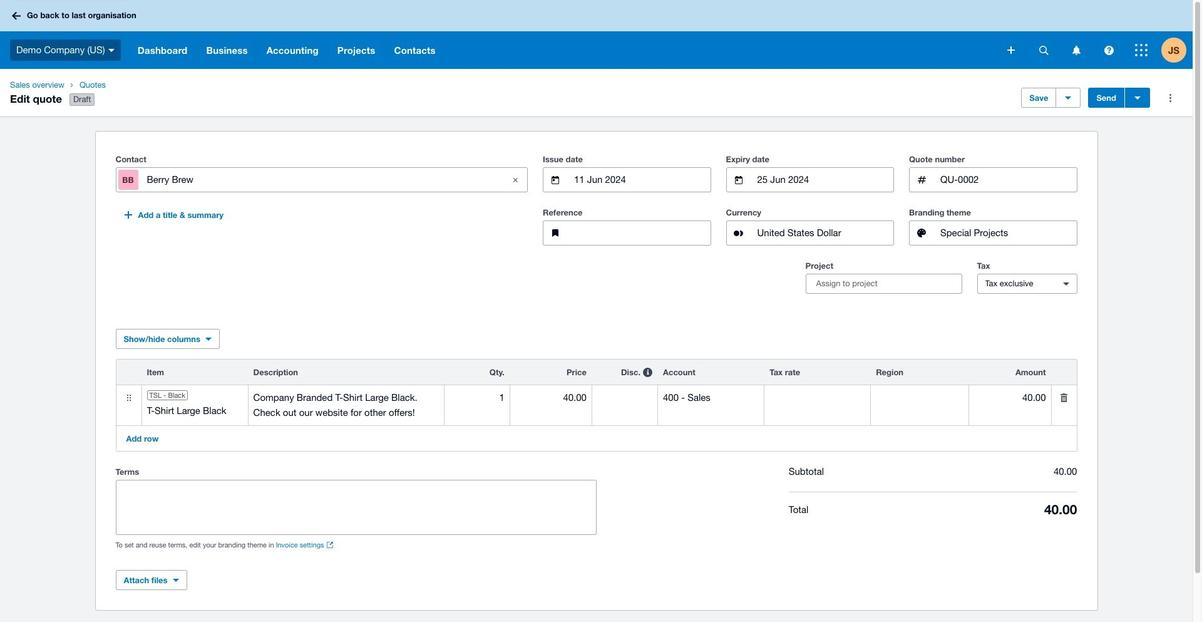 Task type: vqa. For each thing, say whether or not it's contained in the screenshot.
You cannot delete/archive system accounts. image related to 265
no



Task type: describe. For each thing, give the bounding box(es) containing it.
line items element
[[116, 359, 1078, 452]]



Task type: locate. For each thing, give the bounding box(es) containing it.
svg image
[[1136, 44, 1148, 56], [108, 49, 114, 52]]

svg image
[[12, 12, 21, 20], [1040, 45, 1049, 55], [1073, 45, 1081, 55], [1105, 45, 1114, 55], [1008, 46, 1016, 54]]

1 horizontal spatial svg image
[[1136, 44, 1148, 56]]

0 horizontal spatial svg image
[[108, 49, 114, 52]]

drag handle image
[[116, 385, 141, 410]]

None field
[[146, 168, 498, 192], [573, 168, 711, 192], [757, 168, 894, 192], [757, 221, 894, 245], [940, 221, 1077, 245], [445, 385, 510, 410], [511, 385, 592, 410], [593, 385, 658, 410], [659, 385, 764, 410], [765, 385, 871, 410], [872, 385, 969, 410], [970, 385, 1052, 410], [142, 405, 248, 420], [146, 168, 498, 192], [573, 168, 711, 192], [757, 168, 894, 192], [757, 221, 894, 245], [940, 221, 1077, 245], [445, 385, 510, 410], [511, 385, 592, 410], [593, 385, 658, 410], [659, 385, 764, 410], [765, 385, 871, 410], [872, 385, 969, 410], [970, 385, 1052, 410], [142, 405, 248, 420]]

None text field
[[573, 221, 711, 245], [116, 481, 596, 534], [573, 221, 711, 245], [116, 481, 596, 534]]

overflow menu image
[[1158, 85, 1184, 110]]

banner
[[0, 0, 1194, 69]]

None text field
[[940, 168, 1077, 192], [248, 385, 444, 425], [940, 168, 1077, 192], [248, 385, 444, 425]]



